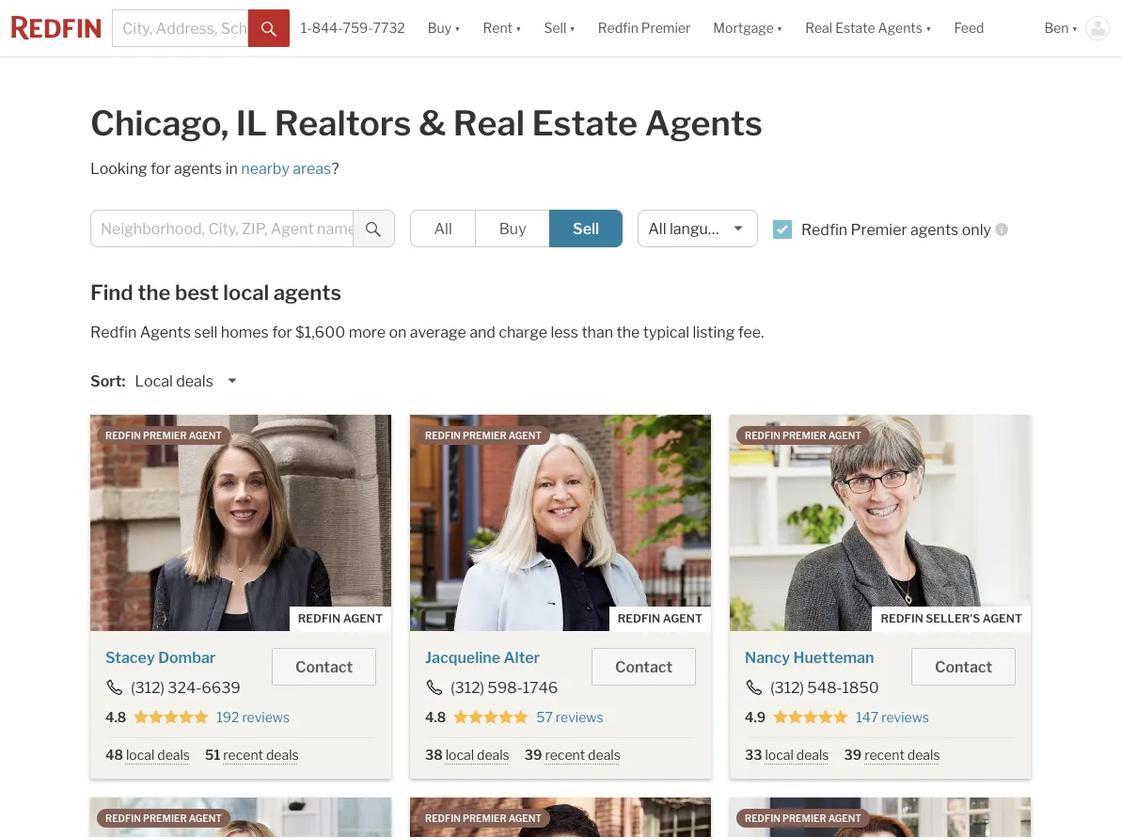 Task type: locate. For each thing, give the bounding box(es) containing it.
redfin
[[598, 20, 638, 36], [801, 221, 847, 239], [90, 324, 137, 341]]

less
[[551, 324, 578, 341]]

redfin
[[105, 430, 141, 441], [425, 430, 461, 441], [745, 430, 780, 441], [298, 611, 341, 625], [618, 611, 660, 625], [881, 611, 923, 625], [105, 813, 141, 824], [425, 813, 461, 824], [745, 813, 780, 824]]

recent right 51 on the left of the page
[[223, 747, 263, 763]]

548-
[[807, 679, 842, 697]]

2 horizontal spatial contact
[[935, 658, 992, 676]]

real right mortgage ▾
[[805, 20, 832, 36]]

0 horizontal spatial 4.8
[[105, 709, 126, 725]]

reviews right 192
[[242, 709, 290, 725]]

2 ▾ from the left
[[515, 20, 521, 36]]

(312) 324-6639 button
[[105, 679, 241, 697]]

areas
[[293, 160, 331, 178]]

0 horizontal spatial contact button
[[272, 648, 376, 686]]

the right find
[[138, 280, 171, 305]]

sell right buy radio on the left of page
[[573, 220, 599, 238]]

1 rating 4.8 out of 5 element from the left
[[134, 709, 209, 726]]

local for stacey dombar
[[126, 747, 155, 763]]

1 horizontal spatial sell
[[573, 220, 599, 238]]

1 horizontal spatial real
[[805, 20, 832, 36]]

(312) down stacey dombar link
[[131, 679, 165, 697]]

contact button for (312) 324-6639
[[272, 648, 376, 686]]

1 vertical spatial premier
[[851, 221, 907, 239]]

2 redfin agent from the left
[[618, 611, 703, 625]]

redfin premier agent
[[105, 430, 222, 441], [425, 430, 542, 441], [745, 430, 861, 441], [105, 813, 222, 824], [425, 813, 542, 824], [745, 813, 861, 824]]

1 horizontal spatial for
[[272, 324, 292, 341]]

deals right 38
[[477, 747, 510, 763]]

rating 4.8 out of 5 element down '(312) 598-1746' button on the left of page
[[454, 709, 529, 726]]

for right looking
[[151, 160, 171, 178]]

real right &
[[453, 103, 525, 144]]

2 vertical spatial agents
[[140, 324, 191, 341]]

57 reviews
[[536, 709, 603, 725]]

▾ right rent ▾
[[569, 20, 575, 36]]

sell for sell
[[573, 220, 599, 238]]

1 horizontal spatial the
[[616, 324, 640, 341]]

?
[[331, 160, 339, 178]]

realtors
[[274, 103, 411, 144]]

0 horizontal spatial all
[[434, 220, 452, 238]]

▾
[[454, 20, 460, 36], [515, 20, 521, 36], [569, 20, 575, 36], [777, 20, 783, 36], [925, 20, 931, 36], [1072, 20, 1078, 36]]

2 horizontal spatial agents
[[910, 221, 959, 239]]

0 vertical spatial estate
[[835, 20, 875, 36]]

recent down 57 reviews at the bottom of the page
[[545, 747, 585, 763]]

▾ left rent
[[454, 20, 460, 36]]

0 horizontal spatial buy
[[428, 20, 451, 36]]

39 recent deals for (312) 598-1746
[[525, 747, 621, 763]]

0 horizontal spatial 39 recent deals
[[525, 747, 621, 763]]

0 vertical spatial premier
[[641, 20, 691, 36]]

1 horizontal spatial rating 4.8 out of 5 element
[[454, 709, 529, 726]]

1 vertical spatial sell
[[573, 220, 599, 238]]

1 horizontal spatial reviews
[[556, 709, 603, 725]]

1 horizontal spatial contact button
[[592, 648, 696, 686]]

2 contact from the left
[[615, 658, 672, 676]]

local
[[223, 280, 269, 305], [126, 747, 155, 763], [446, 747, 474, 763], [765, 747, 794, 763]]

2 horizontal spatial reviews
[[881, 709, 929, 725]]

and
[[469, 324, 496, 341]]

reviews right 57
[[556, 709, 603, 725]]

contact for 1746
[[615, 658, 672, 676]]

1 reviews from the left
[[242, 709, 290, 725]]

agents
[[174, 160, 222, 178], [910, 221, 959, 239], [273, 280, 341, 305]]

option group
[[410, 210, 623, 247]]

all for all
[[434, 220, 452, 238]]

reviews
[[242, 709, 290, 725], [556, 709, 603, 725], [881, 709, 929, 725]]

0 horizontal spatial sell
[[544, 20, 566, 36]]

reviews for 1850
[[881, 709, 929, 725]]

2 horizontal spatial (312)
[[770, 679, 804, 697]]

6639
[[201, 679, 241, 697]]

local deals
[[135, 372, 213, 390]]

(312)
[[131, 679, 165, 697], [450, 679, 484, 697], [770, 679, 804, 697]]

759-
[[343, 20, 373, 36]]

33
[[745, 747, 762, 763]]

contact for 1850
[[935, 658, 992, 676]]

buy for buy
[[499, 220, 526, 238]]

0 horizontal spatial rating 4.8 out of 5 element
[[134, 709, 209, 726]]

39 down 147
[[844, 747, 862, 763]]

2 vertical spatial redfin
[[90, 324, 137, 341]]

sell
[[544, 20, 566, 36], [573, 220, 599, 238]]

agents for premier
[[910, 221, 959, 239]]

3 contact button from the left
[[911, 648, 1016, 686]]

stacey
[[105, 649, 155, 667]]

agents left only
[[910, 221, 959, 239]]

0 horizontal spatial agents
[[140, 324, 191, 341]]

seller's
[[926, 611, 980, 625]]

1 horizontal spatial 39 recent deals
[[844, 747, 940, 763]]

1 horizontal spatial 4.8
[[425, 709, 446, 725]]

contact button up 57 reviews at the bottom of the page
[[592, 648, 696, 686]]

2 recent from the left
[[545, 747, 585, 763]]

Sell radio
[[549, 210, 623, 247]]

0 horizontal spatial (312)
[[131, 679, 165, 697]]

0 vertical spatial real
[[805, 20, 832, 36]]

1 horizontal spatial recent
[[545, 747, 585, 763]]

1 vertical spatial for
[[272, 324, 292, 341]]

all right submit search image
[[434, 220, 452, 238]]

1 vertical spatial agents
[[645, 103, 763, 144]]

2 39 from the left
[[844, 747, 862, 763]]

6 ▾ from the left
[[1072, 20, 1078, 36]]

contact button for (312) 548-1850
[[911, 648, 1016, 686]]

4.8 up the 48
[[105, 709, 126, 725]]

1 vertical spatial redfin
[[801, 221, 847, 239]]

39 recent deals down 57 reviews at the bottom of the page
[[525, 747, 621, 763]]

39 recent deals down 147 reviews
[[844, 747, 940, 763]]

0 vertical spatial agents
[[878, 20, 923, 36]]

deals down 147 reviews
[[907, 747, 940, 763]]

$1,600
[[295, 324, 345, 341]]

(312) down nancy
[[770, 679, 804, 697]]

0 vertical spatial agents
[[174, 160, 222, 178]]

photo of jacqueline alter image
[[410, 415, 711, 631]]

2 reviews from the left
[[556, 709, 603, 725]]

agent
[[189, 430, 222, 441], [508, 430, 542, 441], [828, 430, 861, 441], [343, 611, 383, 625], [663, 611, 703, 625], [982, 611, 1022, 625], [189, 813, 222, 824], [508, 813, 542, 824], [828, 813, 861, 824]]

51 recent deals
[[205, 747, 299, 763]]

redfin inside redfin premier button
[[598, 20, 638, 36]]

contact button down seller's
[[911, 648, 1016, 686]]

redfin for redfin agents sell homes for $1,600 more on average and charge less than the typical listing fee.
[[90, 324, 137, 341]]

the right than
[[616, 324, 640, 341]]

redfin agent for 1746
[[618, 611, 703, 625]]

3 contact from the left
[[935, 658, 992, 676]]

4.8 up 38
[[425, 709, 446, 725]]

1 vertical spatial buy
[[499, 220, 526, 238]]

redfin for redfin premier agents only
[[801, 221, 847, 239]]

1 vertical spatial estate
[[532, 103, 638, 144]]

buy inside radio
[[499, 220, 526, 238]]

1 vertical spatial agents
[[910, 221, 959, 239]]

▾ left feed
[[925, 20, 931, 36]]

Neighborhood, City, ZIP, Agent name search field
[[90, 210, 354, 247]]

0 horizontal spatial estate
[[532, 103, 638, 144]]

looking for agents in nearby areas ?
[[90, 160, 339, 178]]

mortgage ▾ button
[[713, 0, 783, 56]]

2 vertical spatial agents
[[273, 280, 341, 305]]

(312) 548-1850
[[770, 679, 879, 697]]

sell inside option
[[573, 220, 599, 238]]

1 contact button from the left
[[272, 648, 376, 686]]

1 horizontal spatial (312)
[[450, 679, 484, 697]]

1 horizontal spatial estate
[[835, 20, 875, 36]]

0 horizontal spatial for
[[151, 160, 171, 178]]

1 vertical spatial real
[[453, 103, 525, 144]]

premier
[[143, 430, 187, 441], [463, 430, 506, 441], [782, 430, 826, 441], [143, 813, 187, 824], [463, 813, 506, 824], [782, 813, 826, 824]]

1 horizontal spatial 39
[[844, 747, 862, 763]]

3 (312) from the left
[[770, 679, 804, 697]]

contact button up 192 reviews
[[272, 648, 376, 686]]

agents left the in
[[174, 160, 222, 178]]

contact button for (312) 598-1746
[[592, 648, 696, 686]]

2 horizontal spatial recent
[[864, 747, 905, 763]]

1 horizontal spatial buy
[[499, 220, 526, 238]]

(312) for (312) 548-1850
[[770, 679, 804, 697]]

2 horizontal spatial agents
[[878, 20, 923, 36]]

4.9
[[745, 709, 766, 725]]

redfin premier button
[[587, 0, 702, 56]]

premier inside button
[[641, 20, 691, 36]]

recent for (312) 548-1850
[[864, 747, 905, 763]]

147 reviews
[[856, 709, 929, 725]]

listing
[[693, 324, 735, 341]]

0 vertical spatial the
[[138, 280, 171, 305]]

buy right the 7732
[[428, 20, 451, 36]]

sell
[[194, 324, 218, 341]]

2 (312) from the left
[[450, 679, 484, 697]]

192
[[217, 709, 239, 725]]

4.8 for (312) 324-6639
[[105, 709, 126, 725]]

find the best local agents
[[90, 280, 341, 305]]

1 horizontal spatial premier
[[851, 221, 907, 239]]

redfin agents sell homes for $1,600 more on average and charge less than the typical listing fee.
[[90, 324, 764, 341]]

recent down 147 reviews
[[864, 747, 905, 763]]

2 rating 4.8 out of 5 element from the left
[[454, 709, 529, 726]]

reviews right 147
[[881, 709, 929, 725]]

1746
[[523, 679, 558, 697]]

photo of steve otwell image
[[410, 798, 711, 837]]

contact button
[[272, 648, 376, 686], [592, 648, 696, 686], [911, 648, 1016, 686]]

0 horizontal spatial premier
[[641, 20, 691, 36]]

buy inside dropdown button
[[428, 20, 451, 36]]

reviews for 6639
[[242, 709, 290, 725]]

buy
[[428, 20, 451, 36], [499, 220, 526, 238]]

local right the 48
[[126, 747, 155, 763]]

0 horizontal spatial agents
[[174, 160, 222, 178]]

39 recent deals for (312) 548-1850
[[844, 747, 940, 763]]

7732
[[373, 20, 405, 36]]

1 39 recent deals from the left
[[525, 747, 621, 763]]

0 horizontal spatial the
[[138, 280, 171, 305]]

1 horizontal spatial redfin agent
[[618, 611, 703, 625]]

51
[[205, 747, 220, 763]]

local right 38
[[446, 747, 474, 763]]

2 39 recent deals from the left
[[844, 747, 940, 763]]

39 for 598-
[[525, 747, 542, 763]]

1 39 from the left
[[525, 747, 542, 763]]

0 horizontal spatial contact
[[295, 658, 353, 676]]

2 all from the left
[[648, 220, 666, 238]]

deals
[[176, 372, 213, 390], [157, 747, 190, 763], [266, 747, 299, 763], [477, 747, 510, 763], [588, 747, 621, 763], [796, 747, 829, 763], [907, 747, 940, 763]]

48
[[105, 747, 123, 763]]

0 vertical spatial buy
[[428, 20, 451, 36]]

all inside radio
[[434, 220, 452, 238]]

1 recent from the left
[[223, 747, 263, 763]]

0 vertical spatial redfin
[[598, 20, 638, 36]]

all
[[434, 220, 452, 238], [648, 220, 666, 238]]

39 for 548-
[[844, 747, 862, 763]]

sell right rent ▾
[[544, 20, 566, 36]]

3 recent from the left
[[864, 747, 905, 763]]

rating 4.8 out of 5 element down (312) 324-6639 button
[[134, 709, 209, 726]]

1 4.8 from the left
[[105, 709, 126, 725]]

0 horizontal spatial reviews
[[242, 709, 290, 725]]

mortgage
[[713, 20, 774, 36]]

(312) 598-1746
[[450, 679, 558, 697]]

submit search image
[[261, 21, 276, 36]]

1 (312) from the left
[[131, 679, 165, 697]]

chicago, il realtors & real estate agents
[[90, 103, 763, 144]]

2 horizontal spatial redfin
[[801, 221, 847, 239]]

0 vertical spatial for
[[151, 160, 171, 178]]

sell inside dropdown button
[[544, 20, 566, 36]]

deals right local
[[176, 372, 213, 390]]

2 4.8 from the left
[[425, 709, 446, 725]]

real inside dropdown button
[[805, 20, 832, 36]]

4.8
[[105, 709, 126, 725], [425, 709, 446, 725]]

all left languages
[[648, 220, 666, 238]]

▾ right rent
[[515, 20, 521, 36]]

39 down 57
[[525, 747, 542, 763]]

for right homes
[[272, 324, 292, 341]]

1 all from the left
[[434, 220, 452, 238]]

0 horizontal spatial 39
[[525, 747, 542, 763]]

1 contact from the left
[[295, 658, 353, 676]]

4.8 for (312) 598-1746
[[425, 709, 446, 725]]

charge
[[499, 324, 547, 341]]

contact
[[295, 658, 353, 676], [615, 658, 672, 676], [935, 658, 992, 676]]

0 horizontal spatial real
[[453, 103, 525, 144]]

3 ▾ from the left
[[569, 20, 575, 36]]

38 local deals
[[425, 747, 510, 763]]

typical
[[643, 324, 689, 341]]

0 horizontal spatial recent
[[223, 747, 263, 763]]

agents up $1,600
[[273, 280, 341, 305]]

1 redfin agent from the left
[[298, 611, 383, 625]]

City, Address, School, Agent, ZIP search field
[[112, 9, 248, 47]]

0 horizontal spatial redfin
[[90, 324, 137, 341]]

1850
[[842, 679, 879, 697]]

sell ▾ button
[[533, 0, 587, 56]]

▾ right mortgage
[[777, 20, 783, 36]]

33 local deals
[[745, 747, 829, 763]]

324-
[[168, 679, 201, 697]]

1 horizontal spatial redfin
[[598, 20, 638, 36]]

1 horizontal spatial all
[[648, 220, 666, 238]]

local right 33
[[765, 747, 794, 763]]

photo of kathy schrage image
[[90, 798, 391, 837]]

4 ▾ from the left
[[777, 20, 783, 36]]

▾ right ben
[[1072, 20, 1078, 36]]

best
[[175, 280, 219, 305]]

0 horizontal spatial redfin agent
[[298, 611, 383, 625]]

2 contact button from the left
[[592, 648, 696, 686]]

(312) down jacqueline
[[450, 679, 484, 697]]

buy right all radio
[[499, 220, 526, 238]]

57
[[536, 709, 553, 725]]

2 horizontal spatial contact button
[[911, 648, 1016, 686]]

3 reviews from the left
[[881, 709, 929, 725]]

0 vertical spatial sell
[[544, 20, 566, 36]]

rating 4.8 out of 5 element
[[134, 709, 209, 726], [454, 709, 529, 726]]

1 horizontal spatial contact
[[615, 658, 672, 676]]

1 ▾ from the left
[[454, 20, 460, 36]]



Task type: vqa. For each thing, say whether or not it's contained in the screenshot.


Task type: describe. For each thing, give the bounding box(es) containing it.
rent ▾ button
[[483, 0, 521, 56]]

nancy huetteman link
[[745, 649, 874, 667]]

all for all languages
[[648, 220, 666, 238]]

photo of tara leinenweber image
[[730, 798, 1031, 837]]

feed button
[[943, 0, 1033, 56]]

contact for 6639
[[295, 658, 353, 676]]

1-
[[301, 20, 312, 36]]

fee.
[[738, 324, 764, 341]]

recent for (312) 324-6639
[[223, 747, 263, 763]]

sell ▾
[[544, 20, 575, 36]]

(312) for (312) 324-6639
[[131, 679, 165, 697]]

buy for buy ▾
[[428, 20, 451, 36]]

reviews for 1746
[[556, 709, 603, 725]]

mortgage ▾ button
[[702, 0, 794, 56]]

submit search image
[[366, 222, 381, 237]]

buy ▾ button
[[428, 0, 460, 56]]

rating 4.9 out of 5 element
[[773, 709, 849, 726]]

ben ▾
[[1044, 20, 1078, 36]]

languages
[[670, 220, 742, 238]]

alter
[[504, 649, 540, 667]]

1 horizontal spatial agents
[[273, 280, 341, 305]]

local
[[135, 372, 173, 390]]

nancy
[[745, 649, 790, 667]]

rent ▾
[[483, 20, 521, 36]]

looking
[[90, 160, 147, 178]]

1 horizontal spatial agents
[[645, 103, 763, 144]]

192 reviews
[[217, 709, 290, 725]]

in
[[225, 160, 238, 178]]

Buy radio
[[475, 210, 550, 247]]

huetteman
[[793, 649, 874, 667]]

only
[[962, 221, 991, 239]]

stacey dombar
[[105, 649, 216, 667]]

rent
[[483, 20, 513, 36]]

ben
[[1044, 20, 1069, 36]]

▾ for buy ▾
[[454, 20, 460, 36]]

buy ▾
[[428, 20, 460, 36]]

find
[[90, 280, 133, 305]]

premier for redfin premier agents only
[[851, 221, 907, 239]]

5 ▾ from the left
[[925, 20, 931, 36]]

redfin premier
[[598, 20, 691, 36]]

▾ for mortgage ▾
[[777, 20, 783, 36]]

local for nancy huetteman
[[765, 747, 794, 763]]

nearby areas link
[[241, 160, 331, 178]]

rating 4.8 out of 5 element for 324-
[[134, 709, 209, 726]]

1 vertical spatial the
[[616, 324, 640, 341]]

dombar
[[158, 649, 216, 667]]

844-
[[312, 20, 343, 36]]

▾ for ben ▾
[[1072, 20, 1078, 36]]

(312) 598-1746 button
[[425, 679, 559, 697]]

redfin premier agents only
[[801, 221, 991, 239]]

chicago,
[[90, 103, 229, 144]]

agents for for
[[174, 160, 222, 178]]

(312) for (312) 598-1746
[[450, 679, 484, 697]]

redfin for redfin premier
[[598, 20, 638, 36]]

recent for (312) 598-1746
[[545, 747, 585, 763]]

48 local deals
[[105, 747, 190, 763]]

real estate agents ▾ link
[[805, 0, 931, 56]]

jacqueline alter link
[[425, 649, 540, 667]]

38
[[425, 747, 443, 763]]

▾ for sell ▾
[[569, 20, 575, 36]]

on
[[389, 324, 407, 341]]

il
[[236, 103, 267, 144]]

jacqueline
[[425, 649, 500, 667]]

sell ▾ button
[[544, 0, 575, 56]]

deals left 51 on the left of the page
[[157, 747, 190, 763]]

sell for sell ▾
[[544, 20, 566, 36]]

average
[[410, 324, 466, 341]]

premier for redfin premier
[[641, 20, 691, 36]]

real estate agents ▾
[[805, 20, 931, 36]]

nancy huetteman
[[745, 649, 874, 667]]

than
[[582, 324, 613, 341]]

(312) 548-1850 button
[[745, 679, 880, 697]]

nearby
[[241, 160, 290, 178]]

redfin seller's agent
[[881, 611, 1022, 625]]

&
[[418, 103, 446, 144]]

photo of stacey dombar image
[[90, 415, 391, 631]]

▾ for rent ▾
[[515, 20, 521, 36]]

rent ▾ button
[[472, 0, 533, 56]]

real estate agents ▾ button
[[794, 0, 943, 56]]

147
[[856, 709, 879, 725]]

stacey dombar link
[[105, 649, 216, 667]]

buy ▾ button
[[416, 0, 472, 56]]

deals down 57 reviews at the bottom of the page
[[588, 747, 621, 763]]

All radio
[[410, 210, 476, 247]]

redfin agent for 6639
[[298, 611, 383, 625]]

jacqueline alter
[[425, 649, 540, 667]]

598-
[[487, 679, 523, 697]]

estate inside real estate agents ▾ link
[[835, 20, 875, 36]]

1-844-759-7732
[[301, 20, 405, 36]]

rating 4.8 out of 5 element for 598-
[[454, 709, 529, 726]]

all languages
[[648, 220, 742, 238]]

local up homes
[[223, 280, 269, 305]]

photo of nancy huetteman image
[[730, 415, 1031, 631]]

local for jacqueline alter
[[446, 747, 474, 763]]

1-844-759-7732 link
[[301, 20, 405, 36]]

homes
[[221, 324, 269, 341]]

option group containing all
[[410, 210, 623, 247]]

more
[[349, 324, 386, 341]]

deals down 192 reviews
[[266, 747, 299, 763]]

mortgage ▾
[[713, 20, 783, 36]]

(312) 324-6639
[[131, 679, 241, 697]]

deals down rating 4.9 out of 5 element
[[796, 747, 829, 763]]

agents inside real estate agents ▾ link
[[878, 20, 923, 36]]

sort:
[[90, 372, 125, 390]]

feed
[[954, 20, 984, 36]]



